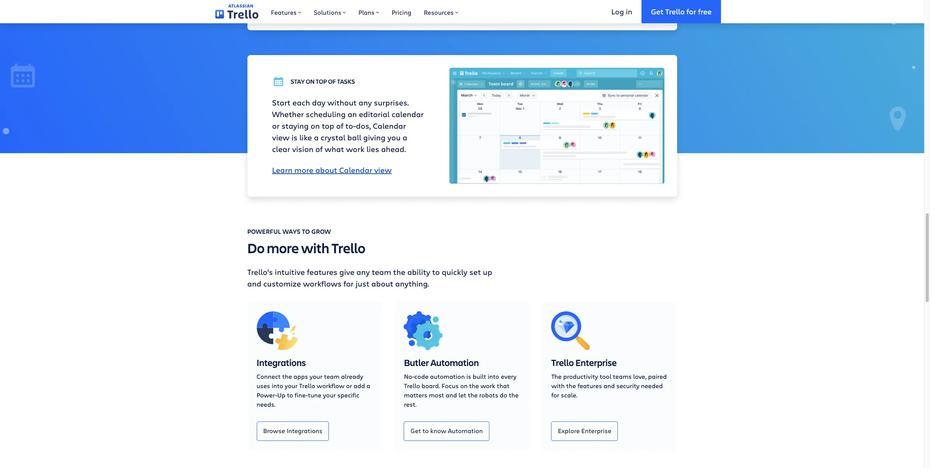 Task type: locate. For each thing, give the bounding box(es) containing it.
features inside trello's intuitive features give any team the ability to quickly set up and customize workflows for just about anything.
[[307, 267, 337, 277]]

a right add
[[367, 382, 370, 390]]

top down scheduling
[[322, 121, 334, 131]]

uses
[[257, 382, 270, 390]]

0 vertical spatial integrations
[[257, 356, 306, 369]]

0 vertical spatial or
[[272, 121, 280, 131]]

the inside trello enterprise the productivity tool teams love, paired with the features and security needed for scale.
[[566, 382, 576, 390]]

about down what
[[315, 165, 337, 175]]

1 horizontal spatial or
[[346, 382, 352, 390]]

on up let
[[460, 382, 468, 390]]

any inside the start each day without any surprises. whether scheduling an editorial calendar or staying on top of to-dos, calendar view is like a crystal ball giving you a clear vision of what work lies ahead.
[[359, 98, 372, 108]]

1 horizontal spatial into
[[488, 372, 499, 380]]

pricing
[[392, 8, 411, 16]]

staying
[[282, 121, 309, 131]]

1 vertical spatial any
[[356, 267, 370, 277]]

2 vertical spatial on
[[460, 382, 468, 390]]

0 horizontal spatial features
[[307, 267, 337, 277]]

needed
[[641, 382, 663, 390]]

0 horizontal spatial your
[[285, 382, 298, 390]]

0 vertical spatial features
[[307, 267, 337, 277]]

log
[[611, 6, 624, 16]]

get
[[651, 6, 663, 16], [411, 427, 421, 435]]

any up editorial at the top
[[359, 98, 372, 108]]

to right ability
[[432, 267, 440, 277]]

or down 'whether'
[[272, 121, 280, 131]]

scale.
[[561, 391, 577, 399]]

more down vision
[[294, 165, 313, 175]]

1 vertical spatial of
[[336, 121, 343, 131]]

or inside the start each day without any surprises. whether scheduling an editorial calendar or staying on top of to-dos, calendar view is like a crystal ball giving you a clear vision of what work lies ahead.
[[272, 121, 280, 131]]

1 horizontal spatial is
[[466, 372, 471, 380]]

0 horizontal spatial or
[[272, 121, 280, 131]]

0 vertical spatial calendar
[[373, 121, 406, 131]]

explore
[[558, 427, 580, 435]]

vision
[[292, 144, 313, 155]]

work
[[346, 144, 365, 155], [481, 382, 495, 390]]

1 horizontal spatial team
[[372, 267, 391, 277]]

any inside trello's intuitive features give any team the ability to quickly set up and customize workflows for just about anything.
[[356, 267, 370, 277]]

enterprise right explore
[[581, 427, 611, 435]]

1 horizontal spatial view
[[374, 165, 392, 175]]

plans button
[[352, 0, 385, 23]]

0 vertical spatial team
[[372, 267, 391, 277]]

0 horizontal spatial get
[[411, 427, 421, 435]]

on
[[306, 77, 315, 86], [311, 121, 320, 131], [460, 382, 468, 390]]

get for get to know automation
[[411, 427, 421, 435]]

1 horizontal spatial and
[[446, 391, 457, 399]]

more down ways at the left of page
[[267, 238, 299, 257]]

automation right know
[[448, 427, 483, 435]]

1 horizontal spatial about
[[371, 278, 393, 289]]

is inside the start each day without any surprises. whether scheduling an editorial calendar or staying on top of to-dos, calendar view is like a crystal ball giving you a clear vision of what work lies ahead.
[[291, 132, 297, 143]]

0 vertical spatial top
[[316, 77, 327, 86]]

0 vertical spatial into
[[488, 372, 499, 380]]

1 vertical spatial or
[[346, 382, 352, 390]]

1 vertical spatial about
[[371, 278, 393, 289]]

automation up the automation
[[430, 356, 479, 369]]

into inside integrations connect the apps your team already uses into your trello workflow or add a power-up to fine-tune your specific needs.
[[272, 382, 283, 390]]

calendar inside the start each day without any surprises. whether scheduling an editorial calendar or staying on top of to-dos, calendar view is like a crystal ball giving you a clear vision of what work lies ahead.
[[373, 121, 406, 131]]

2 vertical spatial and
[[446, 391, 457, 399]]

connect
[[257, 372, 281, 380]]

automation inside butler automation no-code automation is built into every trello board. focus on the work that matters most and let the robots do the rest.
[[430, 356, 479, 369]]

to inside the "get to know automation" link
[[423, 427, 429, 435]]

let
[[458, 391, 466, 399]]

0 vertical spatial about
[[315, 165, 337, 175]]

0 horizontal spatial work
[[346, 144, 365, 155]]

on inside the start each day without any surprises. whether scheduling an editorial calendar or staying on top of to-dos, calendar view is like a crystal ball giving you a clear vision of what work lies ahead.
[[311, 121, 320, 131]]

your down apps
[[285, 382, 298, 390]]

for inside trello enterprise the productivity tool teams love, paired with the features and security needed for scale.
[[551, 391, 559, 399]]

0 vertical spatial get
[[651, 6, 663, 16]]

your down workflow
[[323, 391, 336, 399]]

giving
[[363, 132, 385, 143]]

tune
[[308, 391, 321, 399]]

0 vertical spatial of
[[328, 77, 336, 86]]

to
[[302, 227, 310, 236], [432, 267, 440, 277], [287, 391, 293, 399], [423, 427, 429, 435]]

1 vertical spatial is
[[466, 372, 471, 380]]

0 horizontal spatial calendar
[[339, 165, 372, 175]]

to right up on the left of the page
[[287, 391, 293, 399]]

any up just
[[356, 267, 370, 277]]

0 vertical spatial enterprise
[[575, 356, 617, 369]]

for down give
[[344, 278, 354, 289]]

0 horizontal spatial is
[[291, 132, 297, 143]]

of left to-
[[336, 121, 343, 131]]

0 vertical spatial and
[[247, 278, 261, 289]]

0 horizontal spatial about
[[315, 165, 337, 175]]

ways
[[283, 227, 300, 236]]

trello up give
[[332, 238, 365, 257]]

get left know
[[411, 427, 421, 435]]

surprises.
[[374, 98, 409, 108]]

of left tasks
[[328, 77, 336, 86]]

0 vertical spatial your
[[310, 372, 322, 380]]

your
[[310, 372, 322, 380], [285, 382, 298, 390], [323, 391, 336, 399]]

and
[[247, 278, 261, 289], [604, 382, 615, 390], [446, 391, 457, 399]]

view down lies
[[374, 165, 392, 175]]

work up the robots
[[481, 382, 495, 390]]

is left like at the left top of page
[[291, 132, 297, 143]]

1 vertical spatial calendar
[[339, 165, 372, 175]]

0 vertical spatial is
[[291, 132, 297, 143]]

features down "productivity" on the bottom of page
[[578, 382, 602, 390]]

trello up the
[[551, 356, 574, 369]]

1 vertical spatial and
[[604, 382, 615, 390]]

team inside trello's intuitive features give any team the ability to quickly set up and customize workflows for just about anything.
[[372, 267, 391, 277]]

without
[[327, 98, 357, 108]]

work inside the start each day without any surprises. whether scheduling an editorial calendar or staying on top of to-dos, calendar view is like a crystal ball giving you a clear vision of what work lies ahead.
[[346, 144, 365, 155]]

of left what
[[315, 144, 323, 155]]

or up specific
[[346, 382, 352, 390]]

to right ways at the left of page
[[302, 227, 310, 236]]

1 vertical spatial with
[[551, 382, 565, 390]]

robots
[[479, 391, 498, 399]]

about right just
[[371, 278, 393, 289]]

0 vertical spatial for
[[687, 6, 696, 16]]

0 horizontal spatial for
[[344, 278, 354, 289]]

integrations
[[257, 356, 306, 369], [287, 427, 322, 435]]

features
[[271, 8, 297, 16]]

2 horizontal spatial and
[[604, 382, 615, 390]]

1 vertical spatial into
[[272, 382, 283, 390]]

on right stay
[[306, 77, 315, 86]]

with down grow on the left of page
[[301, 238, 329, 257]]

the up scale. at the right bottom of page
[[566, 382, 576, 390]]

features up workflows
[[307, 267, 337, 277]]

calendar down lies
[[339, 165, 372, 175]]

trello left the free
[[665, 6, 685, 16]]

view
[[272, 132, 290, 143], [374, 165, 392, 175]]

explore enterprise link
[[551, 422, 618, 441]]

0 horizontal spatial and
[[247, 278, 261, 289]]

1 horizontal spatial work
[[481, 382, 495, 390]]

a right "you"
[[403, 132, 407, 143]]

to-
[[345, 121, 356, 131]]

team right give
[[372, 267, 391, 277]]

with inside trello enterprise the productivity tool teams love, paired with the features and security needed for scale.
[[551, 382, 565, 390]]

is left built
[[466, 372, 471, 380]]

know
[[430, 427, 446, 435]]

0 vertical spatial with
[[301, 238, 329, 257]]

for
[[687, 6, 696, 16], [344, 278, 354, 289], [551, 391, 559, 399]]

0 vertical spatial view
[[272, 132, 290, 143]]

or inside integrations connect the apps your team already uses into your trello workflow or add a power-up to fine-tune your specific needs.
[[346, 382, 352, 390]]

into up up on the left of the page
[[272, 382, 283, 390]]

to inside trello's intuitive features give any team the ability to quickly set up and customize workflows for just about anything.
[[432, 267, 440, 277]]

already
[[341, 372, 363, 380]]

0 vertical spatial work
[[346, 144, 365, 155]]

automation
[[430, 356, 479, 369], [448, 427, 483, 435]]

team inside integrations connect the apps your team already uses into your trello workflow or add a power-up to fine-tune your specific needs.
[[324, 372, 340, 380]]

whether
[[272, 109, 304, 120]]

enterprise up tool
[[575, 356, 617, 369]]

and down the focus
[[446, 391, 457, 399]]

get trello for free link
[[642, 0, 721, 23]]

log in
[[611, 6, 632, 16]]

1 vertical spatial team
[[324, 372, 340, 380]]

more
[[294, 165, 313, 175], [267, 238, 299, 257]]

trello inside butler automation no-code automation is built into every trello board. focus on the work that matters most and let the robots do the rest.
[[404, 382, 420, 390]]

1 vertical spatial top
[[322, 121, 334, 131]]

work down ball
[[346, 144, 365, 155]]

the
[[551, 372, 562, 380]]

paired
[[648, 372, 667, 380]]

integrations up connect
[[257, 356, 306, 369]]

calendar up "you"
[[373, 121, 406, 131]]

the inside integrations connect the apps your team already uses into your trello workflow or add a power-up to fine-tune your specific needs.
[[282, 372, 292, 380]]

for left scale. at the right bottom of page
[[551, 391, 559, 399]]

get right in
[[651, 6, 663, 16]]

with inside powerful ways to grow do more with trello
[[301, 238, 329, 257]]

teams
[[613, 372, 632, 380]]

and down trello's
[[247, 278, 261, 289]]

solutions
[[314, 8, 341, 16]]

1 vertical spatial more
[[267, 238, 299, 257]]

1 vertical spatial view
[[374, 165, 392, 175]]

anything.
[[395, 278, 429, 289]]

enterprise inside trello enterprise the productivity tool teams love, paired with the features and security needed for scale.
[[575, 356, 617, 369]]

1 vertical spatial for
[[344, 278, 354, 289]]

1 horizontal spatial calendar
[[373, 121, 406, 131]]

with down the
[[551, 382, 565, 390]]

0 horizontal spatial into
[[272, 382, 283, 390]]

on up like at the left top of page
[[311, 121, 320, 131]]

1 vertical spatial features
[[578, 382, 602, 390]]

get to know automation
[[411, 427, 483, 435]]

calendar
[[373, 121, 406, 131], [339, 165, 372, 175]]

to inside powerful ways to grow do more with trello
[[302, 227, 310, 236]]

more inside powerful ways to grow do more with trello
[[267, 238, 299, 257]]

for left the free
[[687, 6, 696, 16]]

with
[[301, 238, 329, 257], [551, 382, 565, 390]]

power-
[[257, 391, 277, 399]]

0 vertical spatial more
[[294, 165, 313, 175]]

1 vertical spatial enterprise
[[581, 427, 611, 435]]

a right like at the left top of page
[[314, 132, 319, 143]]

trello down no-
[[404, 382, 420, 390]]

into up that
[[488, 372, 499, 380]]

1 horizontal spatial get
[[651, 6, 663, 16]]

0 horizontal spatial view
[[272, 132, 290, 143]]

1 horizontal spatial features
[[578, 382, 602, 390]]

stay
[[291, 77, 305, 86]]

2 vertical spatial your
[[323, 391, 336, 399]]

top
[[316, 77, 327, 86], [322, 121, 334, 131]]

resources button
[[418, 0, 465, 23]]

1 vertical spatial work
[[481, 382, 495, 390]]

matters
[[404, 391, 427, 399]]

1 horizontal spatial for
[[551, 391, 559, 399]]

to left know
[[423, 427, 429, 435]]

log in link
[[602, 0, 642, 23]]

team up workflow
[[324, 372, 340, 380]]

trello up fine- at left
[[299, 382, 315, 390]]

team for integrations
[[324, 372, 340, 380]]

view up clear
[[272, 132, 290, 143]]

2 vertical spatial for
[[551, 391, 559, 399]]

integrations right browse
[[287, 427, 322, 435]]

1 horizontal spatial with
[[551, 382, 565, 390]]

ball
[[347, 132, 361, 143]]

0 vertical spatial automation
[[430, 356, 479, 369]]

the up anything.
[[393, 267, 405, 277]]

1 vertical spatial your
[[285, 382, 298, 390]]

0 horizontal spatial with
[[301, 238, 329, 257]]

customize
[[263, 278, 301, 289]]

any
[[359, 98, 372, 108], [356, 267, 370, 277]]

1 horizontal spatial a
[[367, 382, 370, 390]]

0 vertical spatial any
[[359, 98, 372, 108]]

the left apps
[[282, 372, 292, 380]]

your right apps
[[310, 372, 322, 380]]

2 vertical spatial of
[[315, 144, 323, 155]]

a
[[314, 132, 319, 143], [403, 132, 407, 143], [367, 382, 370, 390]]

top up the day
[[316, 77, 327, 86]]

team
[[372, 267, 391, 277], [324, 372, 340, 380]]

enterprise
[[575, 356, 617, 369], [581, 427, 611, 435]]

0 horizontal spatial team
[[324, 372, 340, 380]]

1 vertical spatial on
[[311, 121, 320, 131]]

and down tool
[[604, 382, 615, 390]]

focus
[[442, 382, 459, 390]]

free
[[698, 6, 712, 16]]

1 vertical spatial get
[[411, 427, 421, 435]]

do
[[247, 238, 265, 257]]

in
[[626, 6, 632, 16]]



Task type: describe. For each thing, give the bounding box(es) containing it.
you
[[387, 132, 401, 143]]

productivity
[[563, 372, 598, 380]]

trello's intuitive features give any team the ability to quickly set up and customize workflows for just about anything.
[[247, 267, 492, 289]]

give
[[339, 267, 355, 277]]

any for surprises.
[[359, 98, 372, 108]]

1 horizontal spatial your
[[310, 372, 322, 380]]

workflow
[[317, 382, 344, 390]]

what
[[325, 144, 344, 155]]

that
[[497, 382, 509, 390]]

plans
[[358, 8, 375, 16]]

day
[[312, 98, 326, 108]]

learn more about calendar view link
[[272, 165, 392, 175]]

about inside trello's intuitive features give any team the ability to quickly set up and customize workflows for just about anything.
[[371, 278, 393, 289]]

start each day without any surprises. whether scheduling an editorial calendar or staying on top of to-dos, calendar view is like a crystal ball giving you a clear vision of what work lies ahead.
[[272, 98, 424, 155]]

the right do
[[509, 391, 519, 399]]

2 horizontal spatial for
[[687, 6, 696, 16]]

enterprise for trello
[[575, 356, 617, 369]]

trello enterprise the productivity tool teams love, paired with the features and security needed for scale.
[[551, 356, 667, 399]]

learn
[[272, 165, 292, 175]]

automation
[[430, 372, 465, 380]]

resources
[[424, 8, 454, 16]]

code
[[414, 372, 428, 380]]

board.
[[422, 382, 440, 390]]

clear
[[272, 144, 290, 155]]

on inside butler automation no-code automation is built into every trello board. focus on the work that matters most and let the robots do the rest.
[[460, 382, 468, 390]]

integrations connect the apps your team already uses into your trello workflow or add a power-up to fine-tune your specific needs.
[[257, 356, 370, 408]]

the right let
[[468, 391, 478, 399]]

get to know automation link
[[404, 422, 489, 441]]

editorial
[[359, 109, 390, 120]]

for inside trello's intuitive features give any team the ability to quickly set up and customize workflows for just about anything.
[[344, 278, 354, 289]]

set
[[469, 267, 481, 277]]

start
[[272, 98, 290, 108]]

trello inside trello enterprise the productivity tool teams love, paired with the features and security needed for scale.
[[551, 356, 574, 369]]

workflows
[[303, 278, 342, 289]]

0 horizontal spatial a
[[314, 132, 319, 143]]

1 vertical spatial automation
[[448, 427, 483, 435]]

pricing link
[[385, 0, 418, 23]]

browse
[[263, 427, 285, 435]]

up
[[277, 391, 285, 399]]

any for team
[[356, 267, 370, 277]]

browse integrations link
[[257, 422, 329, 441]]

every
[[501, 372, 517, 380]]

grow
[[311, 227, 331, 236]]

tasks
[[337, 77, 355, 86]]

no-
[[404, 372, 414, 380]]

rest.
[[404, 400, 417, 408]]

trello inside integrations connect the apps your team already uses into your trello workflow or add a power-up to fine-tune your specific needs.
[[299, 382, 315, 390]]

love,
[[633, 372, 647, 380]]

up
[[483, 267, 492, 277]]

built
[[473, 372, 486, 380]]

an
[[348, 109, 357, 120]]

apps
[[294, 372, 308, 380]]

trello inside powerful ways to grow do more with trello
[[332, 238, 365, 257]]

the inside trello's intuitive features give any team the ability to quickly set up and customize workflows for just about anything.
[[393, 267, 405, 277]]

do
[[500, 391, 507, 399]]

an illustration showing the timeline view of a trello board image
[[260, 0, 475, 18]]

ahead.
[[381, 144, 406, 155]]

needs.
[[257, 400, 275, 408]]

to inside integrations connect the apps your team already uses into your trello workflow or add a power-up to fine-tune your specific needs.
[[287, 391, 293, 399]]

features inside trello enterprise the productivity tool teams love, paired with the features and security needed for scale.
[[578, 382, 602, 390]]

work inside butler automation no-code automation is built into every trello board. focus on the work that matters most and let the robots do the rest.
[[481, 382, 495, 390]]

specific
[[337, 391, 359, 399]]

just
[[356, 278, 369, 289]]

explore enterprise
[[558, 427, 611, 435]]

butler automation no-code automation is built into every trello board. focus on the work that matters most and let the robots do the rest.
[[404, 356, 519, 408]]

most
[[429, 391, 444, 399]]

top inside the start each day without any surprises. whether scheduling an editorial calendar or staying on top of to-dos, calendar view is like a crystal ball giving you a clear vision of what work lies ahead.
[[322, 121, 334, 131]]

get trello for free
[[651, 6, 712, 16]]

lies
[[366, 144, 379, 155]]

quickly
[[442, 267, 467, 277]]

1 vertical spatial integrations
[[287, 427, 322, 435]]

browse integrations
[[263, 427, 322, 435]]

2 horizontal spatial your
[[323, 391, 336, 399]]

trello's
[[247, 267, 273, 277]]

view inside the start each day without any surprises. whether scheduling an editorial calendar or staying on top of to-dos, calendar view is like a crystal ball giving you a clear vision of what work lies ahead.
[[272, 132, 290, 143]]

scheduling
[[306, 109, 346, 120]]

like
[[299, 132, 312, 143]]

team for trello's
[[372, 267, 391, 277]]

a inside integrations connect the apps your team already uses into your trello workflow or add a power-up to fine-tune your specific needs.
[[367, 382, 370, 390]]

security
[[616, 382, 639, 390]]

dos,
[[356, 121, 371, 131]]

stay on top of tasks
[[291, 77, 355, 86]]

tool
[[600, 372, 611, 380]]

and inside trello enterprise the productivity tool teams love, paired with the features and security needed for scale.
[[604, 382, 615, 390]]

0 vertical spatial on
[[306, 77, 315, 86]]

powerful ways to grow do more with trello
[[247, 227, 365, 257]]

features button
[[265, 0, 308, 23]]

an illlustration showing the calendar view of a trello board image
[[449, 68, 665, 184]]

learn more about calendar view
[[272, 165, 392, 175]]

ability
[[407, 267, 430, 277]]

fine-
[[295, 391, 308, 399]]

and inside butler automation no-code automation is built into every trello board. focus on the work that matters most and let the robots do the rest.
[[446, 391, 457, 399]]

into inside butler automation no-code automation is built into every trello board. focus on the work that matters most and let the robots do the rest.
[[488, 372, 499, 380]]

powerful
[[247, 227, 281, 236]]

crystal
[[321, 132, 345, 143]]

each
[[292, 98, 310, 108]]

integrations inside integrations connect the apps your team already uses into your trello workflow or add a power-up to fine-tune your specific needs.
[[257, 356, 306, 369]]

get for get trello for free
[[651, 6, 663, 16]]

calendar
[[392, 109, 424, 120]]

enterprise for explore
[[581, 427, 611, 435]]

intuitive
[[275, 267, 305, 277]]

solutions button
[[308, 0, 352, 23]]

is inside butler automation no-code automation is built into every trello board. focus on the work that matters most and let the robots do the rest.
[[466, 372, 471, 380]]

the down built
[[469, 382, 479, 390]]

butler
[[404, 356, 429, 369]]

and inside trello's intuitive features give any team the ability to quickly set up and customize workflows for just about anything.
[[247, 278, 261, 289]]

2 horizontal spatial a
[[403, 132, 407, 143]]

atlassian trello image
[[215, 4, 258, 19]]



Task type: vqa. For each thing, say whether or not it's contained in the screenshot.


